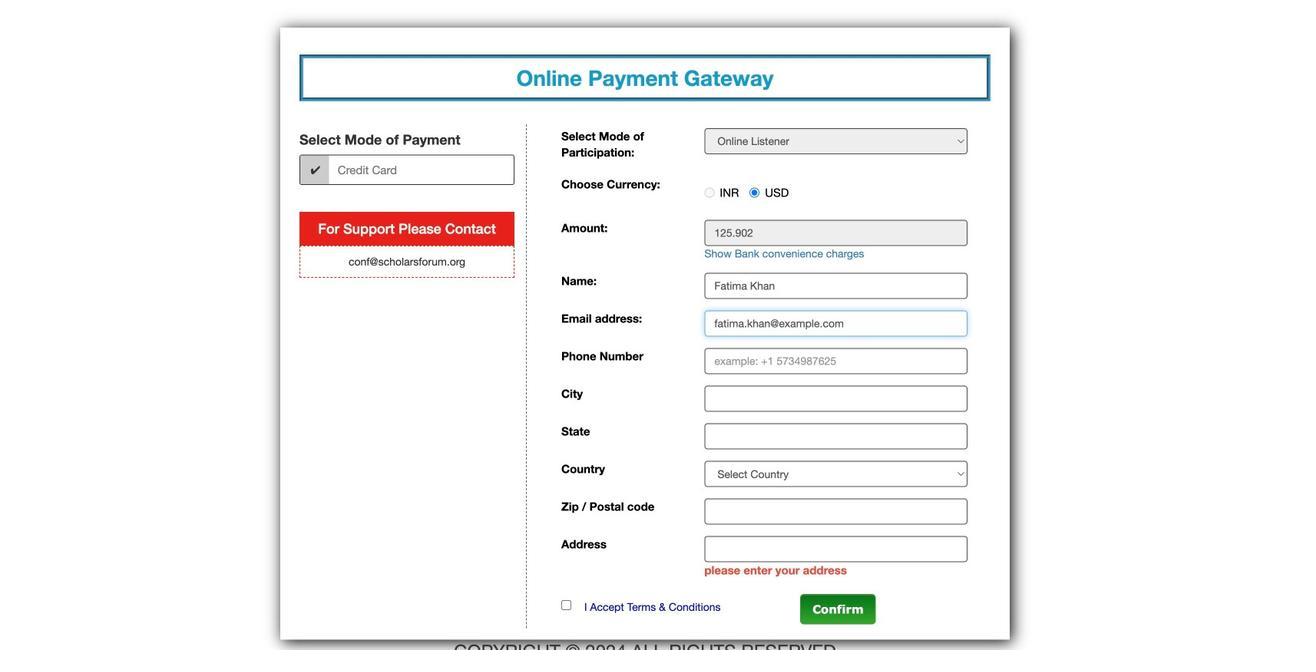 Task type: vqa. For each thing, say whether or not it's contained in the screenshot.
NUMBER FIELD
yes



Task type: locate. For each thing, give the bounding box(es) containing it.
None text field
[[705, 273, 968, 299], [705, 311, 968, 337], [705, 273, 968, 299], [705, 311, 968, 337]]

example: +1 5734987625 telephone field
[[705, 348, 968, 375]]

None radio
[[705, 188, 714, 198], [750, 188, 760, 198], [705, 188, 714, 198], [750, 188, 760, 198]]

None number field
[[705, 220, 968, 246]]

None text field
[[705, 386, 968, 412], [705, 424, 968, 450], [705, 499, 968, 525], [705, 537, 968, 563], [705, 386, 968, 412], [705, 424, 968, 450], [705, 499, 968, 525], [705, 537, 968, 563]]

None checkbox
[[561, 600, 571, 610]]



